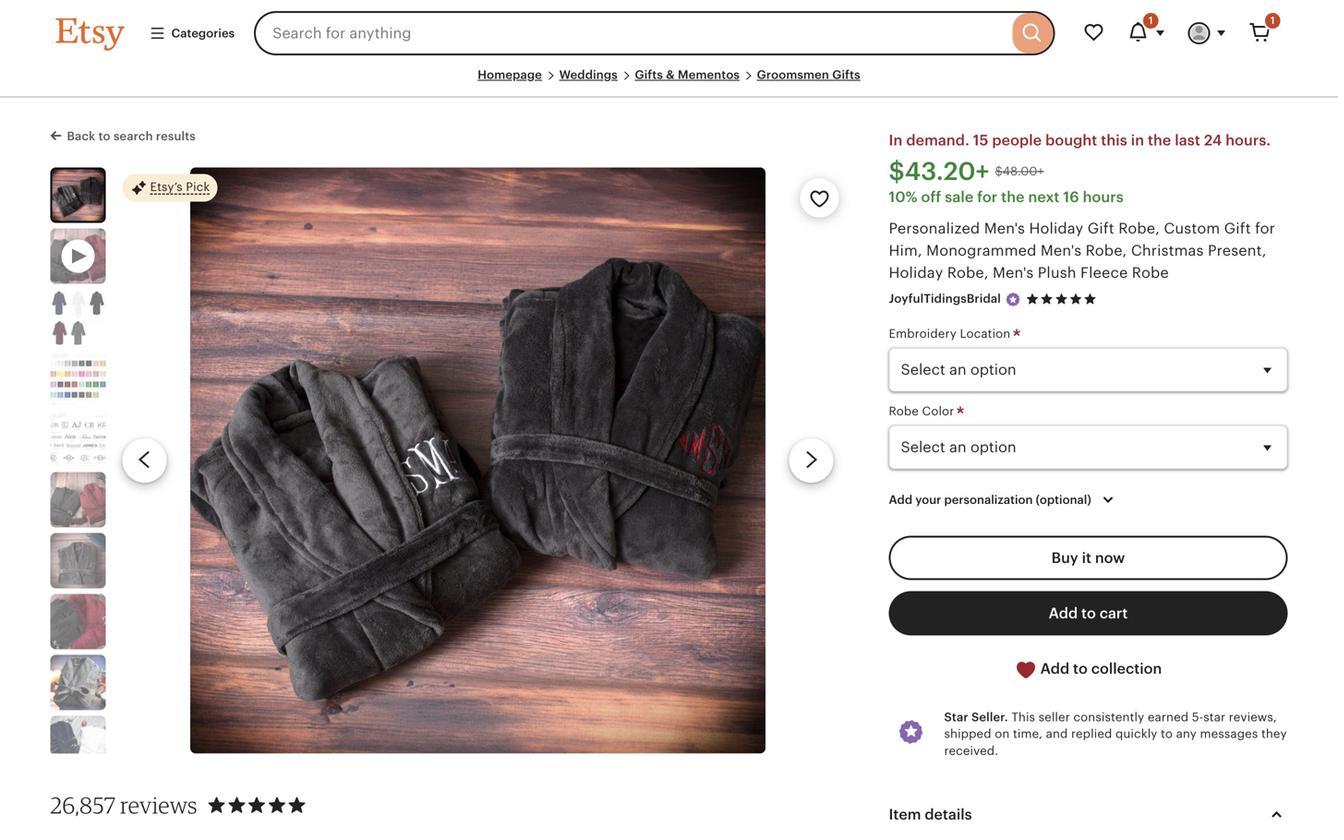 Task type: locate. For each thing, give the bounding box(es) containing it.
add
[[889, 493, 913, 507], [1049, 606, 1078, 622], [1041, 661, 1070, 678]]

0 horizontal spatial personalized men's holiday gift robe custom gift for him image 1 image
[[52, 169, 104, 221]]

gifts left &
[[635, 68, 663, 82]]

for up present,
[[1255, 220, 1276, 237]]

to left cart at the bottom
[[1082, 606, 1096, 622]]

1 button
[[1116, 11, 1177, 55]]

0 vertical spatial for
[[977, 189, 998, 205]]

add your personalization (optional)
[[889, 493, 1092, 507]]

in demand. 15 people bought this in the last 24 hours.
[[889, 132, 1271, 149]]

it
[[1082, 550, 1092, 567]]

1 horizontal spatial gift
[[1225, 220, 1251, 237]]

0 horizontal spatial gifts
[[635, 68, 663, 82]]

and
[[1046, 728, 1068, 741]]

0 vertical spatial holiday
[[1029, 220, 1084, 237]]

robe, up christmas
[[1119, 220, 1160, 237]]

christmas
[[1131, 242, 1204, 259]]

1 link
[[1238, 11, 1283, 55]]

color
[[922, 405, 955, 418]]

gift down hours
[[1088, 220, 1115, 237]]

add left cart at the bottom
[[1049, 606, 1078, 622]]

etsy's
[[150, 180, 183, 194]]

1 horizontal spatial robe
[[1132, 264, 1169, 281]]

add inside dropdown button
[[889, 493, 913, 507]]

in
[[889, 132, 903, 149]]

add for add to cart
[[1049, 606, 1078, 622]]

groomsmen gifts
[[757, 68, 861, 82]]

personalized men's holiday gift robe custom gift for him image 1 image
[[190, 167, 766, 754], [52, 169, 104, 221]]

holiday
[[1029, 220, 1084, 237], [889, 264, 943, 281]]

for right sale
[[977, 189, 998, 205]]

1
[[1149, 15, 1153, 26], [1271, 15, 1275, 26]]

buy
[[1052, 550, 1079, 567]]

the down $48.00+
[[1001, 189, 1025, 205]]

1 vertical spatial for
[[1255, 220, 1276, 237]]

holiday down him,
[[889, 264, 943, 281]]

bought
[[1046, 132, 1098, 149]]

2 vertical spatial add
[[1041, 661, 1070, 678]]

0 vertical spatial robe
[[1132, 264, 1169, 281]]

personalized men's holiday gift robe custom gift for him image 7 image
[[50, 594, 106, 650]]

details
[[925, 807, 972, 824]]

26,857
[[50, 792, 116, 819]]

0 horizontal spatial for
[[977, 189, 998, 205]]

seller.
[[972, 711, 1008, 725]]

personalized men's holiday gift robe custom gift for him image 2 image
[[50, 289, 106, 345]]

location
[[960, 327, 1011, 341]]

2 vertical spatial men's
[[993, 264, 1034, 281]]

men's
[[984, 220, 1025, 237], [1041, 242, 1082, 259], [993, 264, 1034, 281]]

gift up present,
[[1225, 220, 1251, 237]]

in
[[1131, 132, 1145, 149]]

1 vertical spatial robe,
[[1086, 242, 1127, 259]]

1 1 from the left
[[1149, 15, 1153, 26]]

back to search results
[[67, 129, 196, 143]]

0 vertical spatial men's
[[984, 220, 1025, 237]]

(optional)
[[1036, 493, 1092, 507]]

add for add to collection
[[1041, 661, 1070, 678]]

pick
[[186, 180, 210, 194]]

gifts
[[635, 68, 663, 82], [832, 68, 861, 82]]

mementos
[[678, 68, 740, 82]]

add left your
[[889, 493, 913, 507]]

0 horizontal spatial the
[[1001, 189, 1025, 205]]

robe left color
[[889, 405, 919, 418]]

star_seller image
[[1005, 291, 1022, 308]]

1 horizontal spatial for
[[1255, 220, 1276, 237]]

0 horizontal spatial 1
[[1149, 15, 1153, 26]]

1 horizontal spatial 1
[[1271, 15, 1275, 26]]

men's down 10% off sale for the next 16 hours
[[984, 220, 1025, 237]]

to down earned
[[1161, 728, 1173, 741]]

for inside 'personalized men's holiday gift robe, custom gift for him, monogrammed men's robe, christmas present, holiday robe, men's plush fleece robe'
[[1255, 220, 1276, 237]]

to for collection
[[1073, 661, 1088, 678]]

quickly
[[1116, 728, 1158, 741]]

robe down christmas
[[1132, 264, 1169, 281]]

seller
[[1039, 711, 1070, 725]]

joyfultidingsbridal link
[[889, 292, 1001, 306]]

cart
[[1100, 606, 1128, 622]]

10%
[[889, 189, 918, 205]]

add up "seller"
[[1041, 661, 1070, 678]]

robe, up "fleece"
[[1086, 242, 1127, 259]]

5-
[[1192, 711, 1204, 725]]

Search for anything text field
[[254, 11, 1010, 55]]

None search field
[[254, 11, 1055, 55]]

2 1 from the left
[[1271, 15, 1275, 26]]

1 horizontal spatial holiday
[[1029, 220, 1084, 237]]

to right the back
[[98, 129, 111, 143]]

robe
[[1132, 264, 1169, 281], [889, 405, 919, 418]]

add to collection button
[[889, 647, 1288, 693]]

men's up the 'star_seller' image at top right
[[993, 264, 1034, 281]]

0 horizontal spatial gift
[[1088, 220, 1115, 237]]

men's up plush
[[1041, 242, 1082, 259]]

for
[[977, 189, 998, 205], [1255, 220, 1276, 237]]

to left collection
[[1073, 661, 1088, 678]]

1 vertical spatial holiday
[[889, 264, 943, 281]]

holiday down next
[[1029, 220, 1084, 237]]

10% off sale for the next 16 hours
[[889, 189, 1124, 205]]

0 vertical spatial add
[[889, 493, 913, 507]]

received.
[[945, 744, 999, 758]]

gifts right groomsmen at the right top of page
[[832, 68, 861, 82]]

personalized men's holiday gift robe custom gift for him image 8 image
[[50, 655, 106, 711]]

categories
[[171, 26, 235, 40]]

1 vertical spatial robe
[[889, 405, 919, 418]]

robe color
[[889, 405, 958, 418]]

embroidery
[[889, 327, 957, 341]]

personalized men's holiday gift robe custom gift for him image 6 image
[[50, 533, 106, 589]]

off
[[921, 189, 942, 205]]

the
[[1148, 132, 1172, 149], [1001, 189, 1025, 205]]

this seller consistently earned 5-star reviews, shipped on time, and replied quickly to any messages they received.
[[945, 711, 1287, 758]]

16
[[1064, 189, 1080, 205]]

messages
[[1200, 728, 1258, 741]]

gifts & mementos
[[635, 68, 740, 82]]

personalized men's holiday gift robe custom gift for him image 3 image
[[50, 350, 106, 406]]

to inside 'this seller consistently earned 5-star reviews, shipped on time, and replied quickly to any messages they received.'
[[1161, 728, 1173, 741]]

next
[[1029, 189, 1060, 205]]

0 vertical spatial the
[[1148, 132, 1172, 149]]

back
[[67, 129, 95, 143]]

this
[[1101, 132, 1128, 149]]

menu bar
[[56, 67, 1283, 98]]

star
[[945, 711, 969, 725]]

0 vertical spatial robe,
[[1119, 220, 1160, 237]]

back to search results link
[[50, 126, 196, 145]]

1 vertical spatial add
[[1049, 606, 1078, 622]]

1 horizontal spatial gifts
[[832, 68, 861, 82]]

2 gifts from the left
[[832, 68, 861, 82]]

star seller.
[[945, 711, 1008, 725]]

robe, down monogrammed at the top right of page
[[948, 264, 989, 281]]

the right in
[[1148, 132, 1172, 149]]

groomsmen gifts link
[[757, 68, 861, 82]]

custom
[[1164, 220, 1221, 237]]

homepage
[[478, 68, 542, 82]]



Task type: vqa. For each thing, say whether or not it's contained in the screenshot.
1
yes



Task type: describe. For each thing, give the bounding box(es) containing it.
homepage link
[[478, 68, 542, 82]]

weddings
[[559, 68, 618, 82]]

reviews,
[[1229, 711, 1277, 725]]

buy it now
[[1052, 550, 1125, 567]]

to for search
[[98, 129, 111, 143]]

shipped
[[945, 728, 992, 741]]

1 horizontal spatial personalized men's holiday gift robe custom gift for him image 1 image
[[190, 167, 766, 754]]

personalized men's holiday gift robe custom gift for him image 4 image
[[50, 411, 106, 467]]

fleece
[[1081, 264, 1128, 281]]

your
[[916, 493, 942, 507]]

plush
[[1038, 264, 1077, 281]]

add for add your personalization (optional)
[[889, 493, 913, 507]]

0 horizontal spatial robe
[[889, 405, 919, 418]]

groomsmen
[[757, 68, 829, 82]]

replied
[[1072, 728, 1113, 741]]

2 vertical spatial robe,
[[948, 264, 989, 281]]

buy it now button
[[889, 536, 1288, 581]]

personalized
[[889, 220, 980, 237]]

26,857 reviews
[[50, 792, 197, 819]]

$48.00+
[[995, 165, 1044, 178]]

1 vertical spatial men's
[[1041, 242, 1082, 259]]

any
[[1176, 728, 1197, 741]]

this
[[1012, 711, 1036, 725]]

personalized men's holiday gift robe custom gift for him image 9 image
[[50, 716, 106, 772]]

him,
[[889, 242, 923, 259]]

24
[[1204, 132, 1222, 149]]

$43.20+
[[889, 157, 990, 186]]

15
[[973, 132, 989, 149]]

present,
[[1208, 242, 1267, 259]]

personalized men's holiday gift robe, custom gift for him, monogrammed men's robe, christmas present, holiday robe, men's plush fleece robe
[[889, 220, 1276, 281]]

robe inside 'personalized men's holiday gift robe, custom gift for him, monogrammed men's robe, christmas present, holiday robe, men's plush fleece robe'
[[1132, 264, 1169, 281]]

sale
[[945, 189, 974, 205]]

categories button
[[135, 17, 249, 50]]

0 horizontal spatial holiday
[[889, 264, 943, 281]]

people
[[992, 132, 1042, 149]]

time,
[[1013, 728, 1043, 741]]

collection
[[1092, 661, 1162, 678]]

gifts & mementos link
[[635, 68, 740, 82]]

categories banner
[[23, 0, 1316, 67]]

monogrammed
[[927, 242, 1037, 259]]

add to collection
[[1037, 661, 1162, 678]]

1 gift from the left
[[1088, 220, 1115, 237]]

1 gifts from the left
[[635, 68, 663, 82]]

earned
[[1148, 711, 1189, 725]]

now
[[1095, 550, 1125, 567]]

star
[[1204, 711, 1226, 725]]

to for cart
[[1082, 606, 1096, 622]]

1 horizontal spatial the
[[1148, 132, 1172, 149]]

personalization
[[944, 493, 1033, 507]]

item details
[[889, 807, 972, 824]]

&
[[666, 68, 675, 82]]

menu bar containing homepage
[[56, 67, 1283, 98]]

add to cart button
[[889, 592, 1288, 636]]

search
[[114, 129, 153, 143]]

2 gift from the left
[[1225, 220, 1251, 237]]

$43.20+ $48.00+
[[889, 157, 1044, 186]]

consistently
[[1074, 711, 1145, 725]]

reviews
[[120, 792, 197, 819]]

hours.
[[1226, 132, 1271, 149]]

none search field inside categories banner
[[254, 11, 1055, 55]]

results
[[156, 129, 196, 143]]

1 vertical spatial the
[[1001, 189, 1025, 205]]

item details button
[[872, 793, 1305, 827]]

they
[[1262, 728, 1287, 741]]

1 inside popup button
[[1149, 15, 1153, 26]]

demand.
[[907, 132, 970, 149]]

personalized men's holiday gift robe custom gift for him image 5 image
[[50, 472, 106, 528]]

on
[[995, 728, 1010, 741]]

add your personalization (optional) button
[[875, 481, 1133, 520]]

item
[[889, 807, 921, 824]]

etsy's pick
[[150, 180, 210, 194]]

etsy's pick button
[[122, 173, 217, 203]]

hours
[[1083, 189, 1124, 205]]

add to cart
[[1049, 606, 1128, 622]]

last
[[1175, 132, 1201, 149]]

embroidery location
[[889, 327, 1014, 341]]

weddings link
[[559, 68, 618, 82]]

joyfultidingsbridal
[[889, 292, 1001, 306]]



